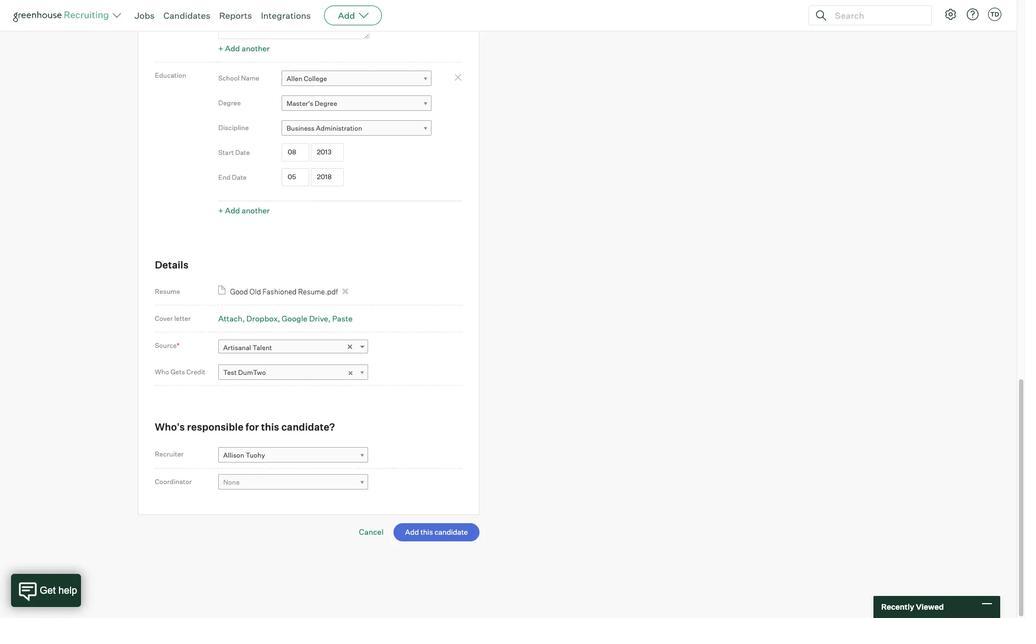 Task type: describe. For each thing, give the bounding box(es) containing it.
source
[[155, 342, 177, 350]]

*
[[177, 342, 180, 350]]

MM text field
[[282, 168, 309, 186]]

+ add another for address
[[218, 44, 270, 53]]

+ for address
[[218, 44, 223, 53]]

responsible
[[187, 421, 244, 433]]

greenhouse recruiting image
[[13, 9, 112, 22]]

allen college
[[287, 74, 327, 83]]

resume
[[155, 287, 180, 296]]

test dumtwo link
[[218, 365, 368, 381]]

date for start date
[[235, 148, 250, 157]]

test
[[223, 369, 237, 377]]

cover
[[155, 314, 173, 323]]

dropbox
[[247, 314, 278, 323]]

0 horizontal spatial degree
[[218, 99, 241, 107]]

jobs link
[[135, 10, 155, 21]]

details
[[155, 259, 189, 271]]

good old fashioned resume.pdf
[[230, 287, 338, 296]]

td
[[991, 10, 1000, 18]]

attach
[[218, 314, 243, 323]]

school
[[218, 74, 240, 82]]

integrations link
[[261, 10, 311, 21]]

administration
[[316, 124, 362, 132]]

allison
[[223, 451, 244, 459]]

add for address
[[225, 44, 240, 53]]

artisanal
[[223, 343, 251, 352]]

master's degree link
[[282, 95, 432, 111]]

artisanal talent
[[223, 343, 272, 352]]

coordinator
[[155, 477, 192, 486]]

candidate?
[[281, 421, 335, 433]]

cover letter
[[155, 314, 191, 323]]

who's responsible for this candidate?
[[155, 421, 335, 433]]

td button
[[986, 6, 1004, 23]]

google
[[282, 314, 308, 323]]

reports
[[219, 10, 252, 21]]

reports link
[[219, 10, 252, 21]]

YYYY text field
[[311, 168, 344, 186]]

allen
[[287, 74, 302, 83]]

master's
[[287, 99, 313, 107]]

good
[[230, 287, 248, 296]]

viewed
[[916, 602, 944, 612]]

google drive link
[[282, 314, 331, 323]]

for
[[246, 421, 259, 433]]

paste
[[332, 314, 353, 323]]

old
[[250, 287, 261, 296]]

tuohy
[[246, 451, 265, 459]]

another for address
[[242, 44, 270, 53]]

another for education
[[242, 206, 270, 215]]

candidates
[[163, 10, 210, 21]]

+ add another link for education
[[218, 206, 270, 215]]

business administration
[[287, 124, 362, 132]]

td button
[[989, 8, 1002, 21]]

education element
[[218, 66, 463, 218]]

recruiter
[[155, 450, 184, 458]]

drive
[[309, 314, 328, 323]]

source *
[[155, 342, 180, 350]]

recently viewed
[[882, 602, 944, 612]]

college
[[304, 74, 327, 83]]



Task type: vqa. For each thing, say whether or not it's contained in the screenshot.
second 'is' from the top of the page
no



Task type: locate. For each thing, give the bounding box(es) containing it.
cancel
[[359, 527, 384, 537]]

None submit
[[394, 523, 480, 542]]

home link
[[375, 2, 436, 18]]

1 vertical spatial another
[[242, 206, 270, 215]]

add button
[[324, 6, 382, 25]]

+ add another link
[[218, 44, 270, 53], [218, 206, 270, 215]]

1 another from the top
[[242, 44, 270, 53]]

+ inside education element
[[218, 206, 223, 215]]

add inside popup button
[[338, 10, 355, 21]]

degree
[[218, 99, 241, 107], [315, 99, 337, 107]]

test dumtwo
[[223, 369, 266, 377]]

+ up school
[[218, 44, 223, 53]]

add left "home"
[[338, 10, 355, 21]]

+ for education
[[218, 206, 223, 215]]

0 vertical spatial another
[[242, 44, 270, 53]]

name
[[241, 74, 259, 82]]

discipline
[[218, 123, 249, 132]]

master's degree
[[287, 99, 337, 107]]

integrations
[[261, 10, 311, 21]]

Search text field
[[833, 7, 922, 23]]

+ add another link down end date
[[218, 206, 270, 215]]

another
[[242, 44, 270, 53], [242, 206, 270, 215]]

1 vertical spatial + add another
[[218, 206, 270, 215]]

add for education
[[225, 206, 240, 215]]

none link
[[218, 474, 368, 490]]

talent
[[253, 343, 272, 352]]

2 + add another link from the top
[[218, 206, 270, 215]]

degree down school
[[218, 99, 241, 107]]

dropbox link
[[247, 314, 280, 323]]

who
[[155, 368, 169, 376]]

artisanal talent link
[[218, 339, 368, 355]]

cancel link
[[359, 527, 384, 537]]

allison tuohy
[[223, 451, 265, 459]]

add up school
[[225, 44, 240, 53]]

credit
[[187, 368, 206, 376]]

another down end date
[[242, 206, 270, 215]]

end
[[218, 173, 231, 181]]

start date
[[218, 148, 250, 157]]

none
[[223, 478, 240, 487]]

+ add another inside education element
[[218, 206, 270, 215]]

another up name
[[242, 44, 270, 53]]

who's
[[155, 421, 185, 433]]

address
[[155, 4, 181, 12]]

0 vertical spatial date
[[235, 148, 250, 157]]

None file field
[[13, 563, 153, 575], [0, 577, 139, 589], [13, 563, 153, 575], [0, 577, 139, 589]]

education
[[155, 71, 186, 79]]

allison tuohy link
[[218, 447, 368, 463]]

date
[[235, 148, 250, 157], [232, 173, 247, 181]]

1 vertical spatial + add another link
[[218, 206, 270, 215]]

paste link
[[332, 314, 353, 323]]

1 vertical spatial add
[[225, 44, 240, 53]]

attach link
[[218, 314, 245, 323]]

this
[[261, 421, 279, 433]]

another inside education element
[[242, 206, 270, 215]]

school name
[[218, 74, 259, 82]]

+ add another up 'school name'
[[218, 44, 270, 53]]

YYYY text field
[[311, 143, 344, 161]]

1 + add another from the top
[[218, 44, 270, 53]]

+
[[218, 44, 223, 53], [218, 206, 223, 215]]

jobs
[[135, 10, 155, 21]]

business
[[287, 124, 315, 132]]

1 vertical spatial date
[[232, 173, 247, 181]]

resume.pdf
[[298, 287, 338, 296]]

date right end
[[232, 173, 247, 181]]

date right start
[[235, 148, 250, 157]]

2 vertical spatial add
[[225, 206, 240, 215]]

1 + from the top
[[218, 44, 223, 53]]

1 vertical spatial +
[[218, 206, 223, 215]]

1 horizontal spatial degree
[[315, 99, 337, 107]]

+ add another link for address
[[218, 44, 270, 53]]

0 vertical spatial + add another link
[[218, 44, 270, 53]]

fashioned
[[263, 287, 297, 296]]

+ add another for education
[[218, 206, 270, 215]]

+ add another link up 'school name'
[[218, 44, 270, 53]]

+ add another
[[218, 44, 270, 53], [218, 206, 270, 215]]

configure image
[[944, 8, 958, 21]]

who gets credit
[[155, 368, 206, 376]]

dumtwo
[[238, 369, 266, 377]]

add down end date
[[225, 206, 240, 215]]

degree up business administration
[[315, 99, 337, 107]]

0 vertical spatial add
[[338, 10, 355, 21]]

recently
[[882, 602, 915, 612]]

None text field
[[218, 0, 370, 39]]

date for end date
[[232, 173, 247, 181]]

add
[[338, 10, 355, 21], [225, 44, 240, 53], [225, 206, 240, 215]]

start
[[218, 148, 234, 157]]

home
[[380, 6, 399, 14]]

+ add another down end date
[[218, 206, 270, 215]]

attach dropbox google drive paste
[[218, 314, 353, 323]]

candidates link
[[163, 10, 210, 21]]

allen college link
[[282, 70, 432, 86]]

0 vertical spatial +
[[218, 44, 223, 53]]

0 vertical spatial + add another
[[218, 44, 270, 53]]

letter
[[174, 314, 191, 323]]

MM text field
[[282, 143, 309, 161]]

business administration link
[[282, 120, 432, 136]]

2 + from the top
[[218, 206, 223, 215]]

2 + add another from the top
[[218, 206, 270, 215]]

gets
[[171, 368, 185, 376]]

1 + add another link from the top
[[218, 44, 270, 53]]

2 another from the top
[[242, 206, 270, 215]]

add inside education element
[[225, 206, 240, 215]]

end date
[[218, 173, 247, 181]]

+ down end
[[218, 206, 223, 215]]



